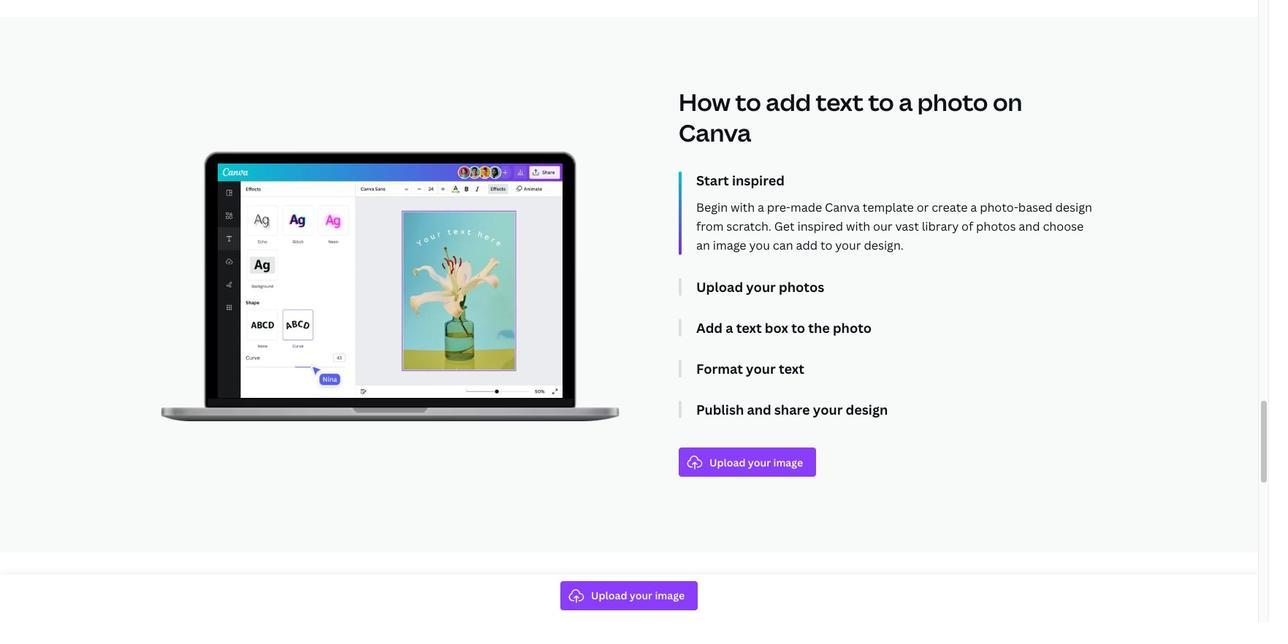 Task type: vqa. For each thing, say whether or not it's contained in the screenshot.
60 seconds 'element'
no



Task type: locate. For each thing, give the bounding box(es) containing it.
you
[[750, 238, 771, 254]]

photos
[[977, 219, 1017, 235], [779, 279, 825, 296]]

0 horizontal spatial text
[[737, 320, 762, 337]]

your left design.
[[836, 238, 862, 254]]

inspired up pre-
[[733, 172, 785, 190]]

format your text
[[697, 361, 805, 378]]

of
[[962, 219, 974, 235]]

1 horizontal spatial text
[[779, 361, 805, 378]]

1 horizontal spatial and
[[1019, 219, 1041, 235]]

with
[[731, 200, 755, 216], [847, 219, 871, 235]]

1 vertical spatial text
[[737, 320, 762, 337]]

1 horizontal spatial design
[[1056, 200, 1093, 216]]

1 vertical spatial canva
[[825, 200, 860, 216]]

1 vertical spatial design
[[846, 402, 888, 419]]

1 vertical spatial photos
[[779, 279, 825, 296]]

1 vertical spatial and
[[747, 402, 772, 419]]

canva inside the how to add text to a photo on canva
[[679, 117, 752, 149]]

0 vertical spatial add
[[766, 87, 812, 118]]

and
[[1019, 219, 1041, 235], [747, 402, 772, 419]]

0 horizontal spatial photos
[[779, 279, 825, 296]]

and left share
[[747, 402, 772, 419]]

text for format your text
[[779, 361, 805, 378]]

photo
[[918, 87, 989, 118], [833, 320, 872, 337]]

scratch.
[[727, 219, 772, 235]]

photo left on
[[918, 87, 989, 118]]

to
[[736, 87, 762, 118], [869, 87, 895, 118], [821, 238, 833, 254], [792, 320, 806, 337]]

inspired down made
[[798, 219, 844, 235]]

1 horizontal spatial photos
[[977, 219, 1017, 235]]

and down 'based' on the top right
[[1019, 219, 1041, 235]]

a
[[899, 87, 913, 118], [758, 200, 765, 216], [971, 200, 978, 216], [726, 320, 734, 337]]

0 horizontal spatial design
[[846, 402, 888, 419]]

design
[[1056, 200, 1093, 216], [846, 402, 888, 419]]

to inside 'begin with a pre-made canva template or create a photo-based design from scratch. get inspired with our vast library of photos and choose an image you can add to your design.'
[[821, 238, 833, 254]]

photo-
[[980, 200, 1019, 216]]

text
[[816, 87, 864, 118], [737, 320, 762, 337], [779, 361, 805, 378]]

0 horizontal spatial photo
[[833, 320, 872, 337]]

design up "choose"
[[1056, 200, 1093, 216]]

1 vertical spatial photo
[[833, 320, 872, 337]]

with left our
[[847, 219, 871, 235]]

add a text box to the photo button
[[697, 320, 1099, 337]]

photos down photo-
[[977, 219, 1017, 235]]

photo inside the how to add text to a photo on canva
[[918, 87, 989, 118]]

0 vertical spatial photo
[[918, 87, 989, 118]]

0 vertical spatial photos
[[977, 219, 1017, 235]]

inspired
[[733, 172, 785, 190], [798, 219, 844, 235]]

1 horizontal spatial inspired
[[798, 219, 844, 235]]

canva up start
[[679, 117, 752, 149]]

0 horizontal spatial inspired
[[733, 172, 785, 190]]

1 horizontal spatial photo
[[918, 87, 989, 118]]

2 horizontal spatial text
[[816, 87, 864, 118]]

can
[[773, 238, 794, 254]]

1 vertical spatial add
[[797, 238, 818, 254]]

photos up the
[[779, 279, 825, 296]]

1 vertical spatial inspired
[[798, 219, 844, 235]]

0 vertical spatial design
[[1056, 200, 1093, 216]]

your inside 'begin with a pre-made canva template or create a photo-based design from scratch. get inspired with our vast library of photos and choose an image you can add to your design.'
[[836, 238, 862, 254]]

canva right made
[[825, 200, 860, 216]]

how
[[679, 87, 731, 118]]

box
[[765, 320, 789, 337]]

2 vertical spatial text
[[779, 361, 805, 378]]

canva
[[679, 117, 752, 149], [825, 200, 860, 216]]

0 horizontal spatial canva
[[679, 117, 752, 149]]

upload
[[697, 279, 744, 296]]

0 horizontal spatial and
[[747, 402, 772, 419]]

how to add text to a photo on canva image
[[218, 164, 563, 399]]

your right share
[[814, 402, 843, 419]]

0 vertical spatial and
[[1019, 219, 1041, 235]]

your
[[836, 238, 862, 254], [747, 279, 776, 296], [747, 361, 776, 378], [814, 402, 843, 419]]

upload your photos button
[[697, 279, 1099, 296]]

0 horizontal spatial with
[[731, 200, 755, 216]]

add a text box to the photo
[[697, 320, 872, 337]]

0 vertical spatial canva
[[679, 117, 752, 149]]

1 horizontal spatial with
[[847, 219, 871, 235]]

1 horizontal spatial canva
[[825, 200, 860, 216]]

design down format your text dropdown button
[[846, 402, 888, 419]]

photo right the
[[833, 320, 872, 337]]

0 vertical spatial text
[[816, 87, 864, 118]]

design inside 'begin with a pre-made canva template or create a photo-based design from scratch. get inspired with our vast library of photos and choose an image you can add to your design.'
[[1056, 200, 1093, 216]]

with up scratch.
[[731, 200, 755, 216]]

add
[[766, 87, 812, 118], [797, 238, 818, 254]]



Task type: describe. For each thing, give the bounding box(es) containing it.
upload your photos
[[697, 279, 825, 296]]

format your text button
[[697, 361, 1099, 378]]

from
[[697, 219, 724, 235]]

pre-
[[768, 200, 791, 216]]

based
[[1019, 200, 1053, 216]]

photos inside 'begin with a pre-made canva template or create a photo-based design from scratch. get inspired with our vast library of photos and choose an image you can add to your design.'
[[977, 219, 1017, 235]]

quotation mark image
[[621, 600, 638, 614]]

add
[[697, 320, 723, 337]]

create
[[932, 200, 968, 216]]

or
[[917, 200, 929, 216]]

your right the format
[[747, 361, 776, 378]]

vast
[[896, 219, 920, 235]]

begin
[[697, 200, 728, 216]]

start inspired
[[697, 172, 785, 190]]

share
[[775, 402, 811, 419]]

on
[[994, 87, 1023, 118]]

design.
[[864, 238, 904, 254]]

format
[[697, 361, 743, 378]]

photo for a
[[918, 87, 989, 118]]

and inside 'begin with a pre-made canva template or create a photo-based design from scratch. get inspired with our vast library of photos and choose an image you can add to your design.'
[[1019, 219, 1041, 235]]

the
[[809, 320, 830, 337]]

made
[[791, 200, 823, 216]]

an
[[697, 238, 711, 254]]

get
[[775, 219, 795, 235]]

publish
[[697, 402, 744, 419]]

start
[[697, 172, 730, 190]]

image
[[713, 238, 747, 254]]

1 vertical spatial with
[[847, 219, 871, 235]]

0 vertical spatial inspired
[[733, 172, 785, 190]]

text inside the how to add text to a photo on canva
[[816, 87, 864, 118]]

publish and share your design
[[697, 402, 888, 419]]

choose
[[1044, 219, 1084, 235]]

your right upload
[[747, 279, 776, 296]]

start inspired button
[[697, 172, 1099, 190]]

how to add text to a photo on canva
[[679, 87, 1023, 149]]

our
[[874, 219, 893, 235]]

add inside the how to add text to a photo on canva
[[766, 87, 812, 118]]

library
[[922, 219, 959, 235]]

template
[[863, 200, 914, 216]]

photo for the
[[833, 320, 872, 337]]

add inside 'begin with a pre-made canva template or create a photo-based design from scratch. get inspired with our vast library of photos and choose an image you can add to your design.'
[[797, 238, 818, 254]]

a inside the how to add text to a photo on canva
[[899, 87, 913, 118]]

text for add a text box to the photo
[[737, 320, 762, 337]]

canva inside 'begin with a pre-made canva template or create a photo-based design from scratch. get inspired with our vast library of photos and choose an image you can add to your design.'
[[825, 200, 860, 216]]

inspired inside 'begin with a pre-made canva template or create a photo-based design from scratch. get inspired with our vast library of photos and choose an image you can add to your design.'
[[798, 219, 844, 235]]

begin with a pre-made canva template or create a photo-based design from scratch. get inspired with our vast library of photos and choose an image you can add to your design.
[[697, 200, 1093, 254]]

publish and share your design button
[[697, 402, 1099, 419]]

0 vertical spatial with
[[731, 200, 755, 216]]



